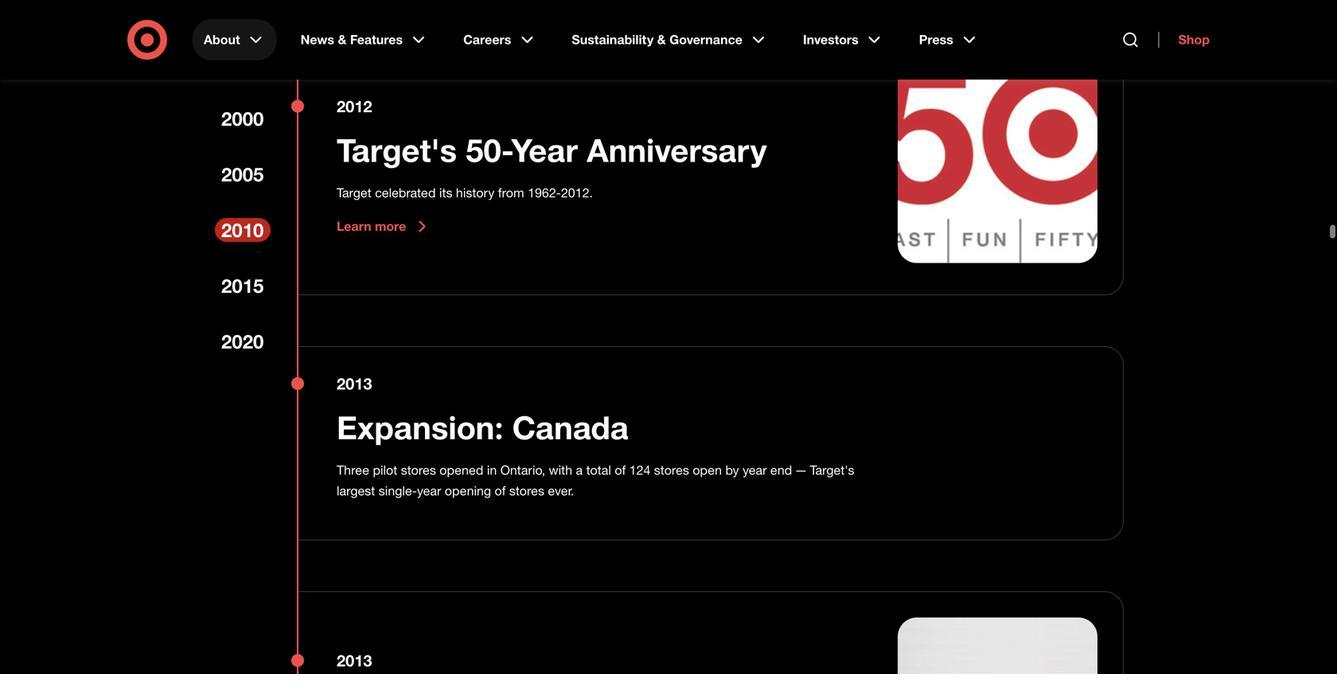 Task type: locate. For each thing, give the bounding box(es) containing it.
1 horizontal spatial &
[[657, 32, 666, 47]]

&
[[338, 32, 347, 47], [657, 32, 666, 47]]

target celebrated its history from 1962-2012.
[[337, 185, 596, 201]]

—
[[796, 462, 806, 478]]

shop
[[1178, 32, 1210, 47]]

target's inside button
[[337, 131, 457, 170]]

0 horizontal spatial of
[[495, 483, 506, 499]]

2 & from the left
[[657, 32, 666, 47]]

press
[[919, 32, 953, 47]]

learn more button
[[337, 217, 432, 236]]

of
[[615, 462, 626, 478], [495, 483, 506, 499]]

& for features
[[338, 32, 347, 47]]

target's 50-year anniversary
[[337, 131, 767, 170]]

stores up single-
[[401, 462, 436, 478]]

opening
[[445, 483, 491, 499]]

about
[[204, 32, 240, 47]]

& for governance
[[657, 32, 666, 47]]

2000
[[221, 107, 264, 130]]

ever.
[[548, 483, 574, 499]]

2012.
[[561, 185, 593, 201]]

three pilot stores opened in ontario, with a total of 124 stores open by year end — target's largest single-year opening of stores ever.
[[337, 462, 854, 499]]

features
[[350, 32, 403, 47]]

1 2013 from the top
[[337, 374, 372, 393]]

0 vertical spatial year
[[743, 462, 767, 478]]

0 horizontal spatial stores
[[401, 462, 436, 478]]

1 horizontal spatial target's
[[810, 462, 854, 478]]

2013
[[337, 374, 372, 393], [337, 651, 372, 670]]

of left "124"
[[615, 462, 626, 478]]

more
[[375, 219, 406, 234]]

careers link
[[452, 19, 548, 60]]

2005 link
[[215, 162, 271, 186]]

sustainability
[[572, 32, 654, 47]]

history
[[456, 185, 495, 201]]

2010 link
[[215, 218, 271, 242]]

end
[[770, 462, 792, 478]]

by
[[726, 462, 739, 478]]

2020
[[221, 330, 264, 353]]

target's 50-year anniversary button
[[337, 130, 767, 170]]

expansion:
[[337, 408, 503, 447]]

year
[[511, 131, 578, 170]]

2 horizontal spatial stores
[[654, 462, 689, 478]]

careers
[[463, 32, 511, 47]]

1 & from the left
[[338, 32, 347, 47]]

1 horizontal spatial year
[[743, 462, 767, 478]]

target's
[[337, 131, 457, 170], [810, 462, 854, 478]]

stores
[[401, 462, 436, 478], [654, 462, 689, 478], [509, 483, 544, 499]]

target's right —
[[810, 462, 854, 478]]

learn
[[337, 219, 371, 234]]

1 horizontal spatial of
[[615, 462, 626, 478]]

& left the governance
[[657, 32, 666, 47]]

1 vertical spatial 2013
[[337, 651, 372, 670]]

stores down ontario,
[[509, 483, 544, 499]]

1 vertical spatial year
[[417, 483, 441, 499]]

0 horizontal spatial target's
[[337, 131, 457, 170]]

stores right "124"
[[654, 462, 689, 478]]

year right by
[[743, 462, 767, 478]]

0 horizontal spatial &
[[338, 32, 347, 47]]

2015 link
[[215, 274, 271, 298]]

& right news
[[338, 32, 347, 47]]

target's up celebrated
[[337, 131, 457, 170]]

news & features link
[[289, 19, 439, 60]]

investors
[[803, 32, 859, 47]]

1962-
[[528, 185, 561, 201]]

governance
[[669, 32, 743, 47]]

its
[[439, 185, 453, 201]]

year down opened
[[417, 483, 441, 499]]

0 vertical spatial target's
[[337, 131, 457, 170]]

celebrated
[[375, 185, 436, 201]]

2012
[[337, 97, 372, 116]]

of down in
[[495, 483, 506, 499]]

total
[[586, 462, 611, 478]]

1 vertical spatial target's
[[810, 462, 854, 478]]

0 vertical spatial of
[[615, 462, 626, 478]]

year
[[743, 462, 767, 478], [417, 483, 441, 499]]

0 vertical spatial 2013
[[337, 374, 372, 393]]



Task type: vqa. For each thing, say whether or not it's contained in the screenshot.
Investors
yes



Task type: describe. For each thing, give the bounding box(es) containing it.
from
[[498, 185, 524, 201]]

2015
[[221, 274, 264, 297]]

anniversary
[[587, 131, 767, 170]]

2005
[[221, 163, 264, 186]]

investors link
[[792, 19, 895, 60]]

with
[[549, 462, 572, 478]]

open
[[693, 462, 722, 478]]

2 2013 from the top
[[337, 651, 372, 670]]

sustainability & governance link
[[561, 19, 779, 60]]

sustainability & governance
[[572, 32, 743, 47]]

target's inside the three pilot stores opened in ontario, with a total of 124 stores open by year end — target's largest single-year opening of stores ever.
[[810, 462, 854, 478]]

0 horizontal spatial year
[[417, 483, 441, 499]]

press link
[[908, 19, 990, 60]]

2020 link
[[215, 330, 271, 353]]

in
[[487, 462, 497, 478]]

logo, company name image
[[898, 63, 1098, 263]]

canada
[[512, 408, 629, 447]]

largest
[[337, 483, 375, 499]]

learn more
[[337, 219, 406, 234]]

target
[[337, 185, 372, 201]]

ontario,
[[500, 462, 545, 478]]

124
[[629, 462, 651, 478]]

three
[[337, 462, 369, 478]]

pilot
[[373, 462, 397, 478]]

expansion: canada
[[337, 408, 629, 447]]

a
[[576, 462, 583, 478]]

2000 link
[[215, 107, 271, 131]]

50-
[[466, 131, 511, 170]]

news
[[301, 32, 334, 47]]

1 vertical spatial of
[[495, 483, 506, 499]]

opened
[[440, 462, 483, 478]]

1 horizontal spatial stores
[[509, 483, 544, 499]]

shop link
[[1159, 32, 1210, 48]]

news & features
[[301, 32, 403, 47]]

about link
[[193, 19, 277, 60]]

2010
[[221, 218, 264, 242]]

single-
[[379, 483, 417, 499]]



